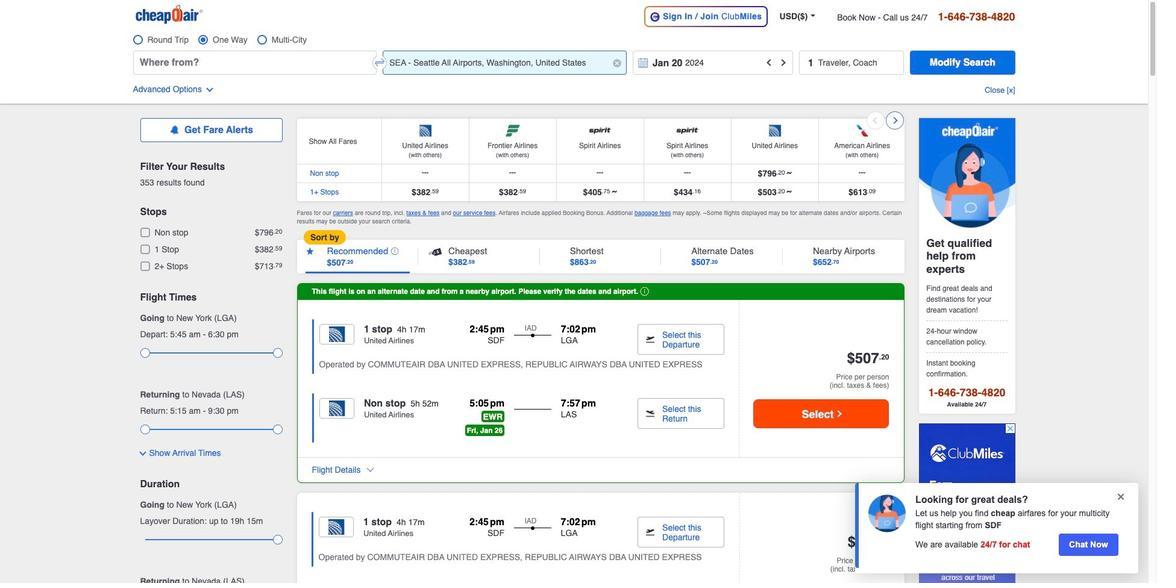 Task type: describe. For each thing, give the bounding box(es) containing it.
duration element
[[140, 479, 282, 491]]

returning to nevada (las) element
[[140, 390, 282, 400]]

1 airlines - united airlines logo image from the left
[[412, 123, 439, 139]]

0 vertical spatial united airlines image
[[319, 324, 354, 345]]

arrival date: saturday, january 20 at, 7:02pm. arrival to: new york laguardia lga element for the bottommost united airlines image's departure date: saturday, january 20 at, 2:45pm. depart from: louisville sdf element
[[561, 517, 613, 539]]

going to new york (lga) element
[[140, 314, 282, 324]]

Departure Date text field
[[633, 51, 793, 75]]

airlines - frontier airlines logo image
[[499, 123, 526, 139]]

united airlines non stop, travel time 4h 17m element for the bottommost united airlines image's departure date: saturday, january 20 at, 2:45pm. depart from: louisville sdf element
[[319, 517, 428, 548]]

departure date: saturday, january 20 at, 2:45pm. depart from: louisville sdf element for the bottommost united airlines image
[[452, 517, 504, 539]]

2 airlines - united airlines logo image from the left
[[762, 123, 788, 139]]

flight timesfilter element
[[140, 292, 282, 304]]

stops filters-list element
[[140, 228, 282, 273]]

advertisement element
[[919, 424, 1015, 583]]

airlines - american airlines logo image
[[849, 123, 876, 139]]

clubmilelogo image
[[650, 12, 660, 22]]

departure date: friday, january 26 at, 5:05pm. depart from: newark liberty ewr element
[[452, 398, 505, 439]]

arrival date: saturday, january 20 at, 7:02pm. arrival to: new york laguardia lga element for departure date: saturday, january 20 at, 2:45pm. depart from: louisville sdf element corresponding to united airlines image to the top
[[561, 324, 613, 346]]

2 airlines - spirit airlines logo image from the left
[[674, 123, 701, 139]]

arrival date: friday, january 26 at, 7:57pm. arrival to: las vegas harry reid intl. airport las element
[[561, 398, 613, 439]]

1 vertical spatial united airlines image
[[319, 399, 354, 419]]



Task type: locate. For each thing, give the bounding box(es) containing it.
0 vertical spatial united airlines non stop, travel time 4h 17m element
[[319, 324, 428, 355]]

Where from?  field
[[133, 51, 377, 75]]

2 arrival date: saturday, january 20 at, 7:02pm. arrival to: new york laguardia lga element from the top
[[561, 517, 613, 539]]

united airlines non stop, travel time 4h 17m element
[[319, 324, 428, 355], [319, 517, 428, 548]]

traveler element
[[799, 51, 904, 75]]

1 vertical spatial departure date: saturday, january 20 at, 2:45pm. depart from: louisville sdf element
[[452, 517, 504, 539]]

Selected 1 traveler with Coach Class field
[[799, 51, 904, 75]]

1 horizontal spatial airlines - united airlines logo image
[[762, 123, 788, 139]]

united airlines non stop, travel time 5h 52m element
[[319, 399, 439, 438]]

1 vertical spatial united airlines non stop, travel time 4h 17m element
[[319, 517, 428, 548]]

0 horizontal spatial airlines - spirit airlines logo image
[[587, 123, 613, 139]]

1 arrival date: saturday, january 20 at, 7:02pm. arrival to: new york laguardia lga element from the top
[[561, 324, 613, 346]]

1 horizontal spatial airlines - spirit airlines logo image
[[674, 123, 701, 139]]

departure date: saturday, january 20 at, 2:45pm. depart from: louisville sdf element for united airlines image to the top
[[452, 324, 505, 346]]

cross_icon image
[[1115, 491, 1127, 503]]

arrival date: saturday, january 20 at, 7:02pm. arrival to: new york laguardia lga element
[[561, 324, 613, 346], [561, 517, 613, 539]]

airlines - spirit airlines logo image
[[587, 123, 613, 139], [674, 123, 701, 139]]

agent_icon image
[[869, 495, 906, 533]]

stops filter element
[[140, 207, 282, 218]]

1 vertical spatial arrival date: saturday, january 20 at, 7:02pm. arrival to: new york laguardia lga element
[[561, 517, 613, 539]]

united airlines non stop, travel time 4h 17m element for departure date: saturday, january 20 at, 2:45pm. depart from: louisville sdf element corresponding to united airlines image to the top
[[319, 324, 428, 355]]

Where to? SEA - Seattle All Airports, Washington, United States field
[[383, 51, 627, 75]]

1 airlines - spirit airlines logo image from the left
[[587, 123, 613, 139]]

departure date: saturday, january 20 at, 2:45pm. depart from: louisville sdf element
[[452, 324, 505, 346], [452, 517, 504, 539]]

None button
[[910, 51, 1015, 75]]

filter your results353results found element
[[140, 162, 282, 173]]

united airlines image
[[319, 324, 354, 345], [319, 399, 354, 419], [319, 517, 354, 538]]

airlines - united airlines logo image
[[412, 123, 439, 139], [762, 123, 788, 139]]

0 vertical spatial departure date: saturday, january 20 at, 2:45pm. depart from: louisville sdf element
[[452, 324, 505, 346]]

0 horizontal spatial airlines - united airlines logo image
[[412, 123, 439, 139]]

0 vertical spatial arrival date: saturday, january 20 at, 7:02pm. arrival to: new york laguardia lga element
[[561, 324, 613, 346]]

2 vertical spatial united airlines image
[[319, 517, 354, 538]]



Task type: vqa. For each thing, say whether or not it's contained in the screenshot.
Search Preferred Airline text box
no



